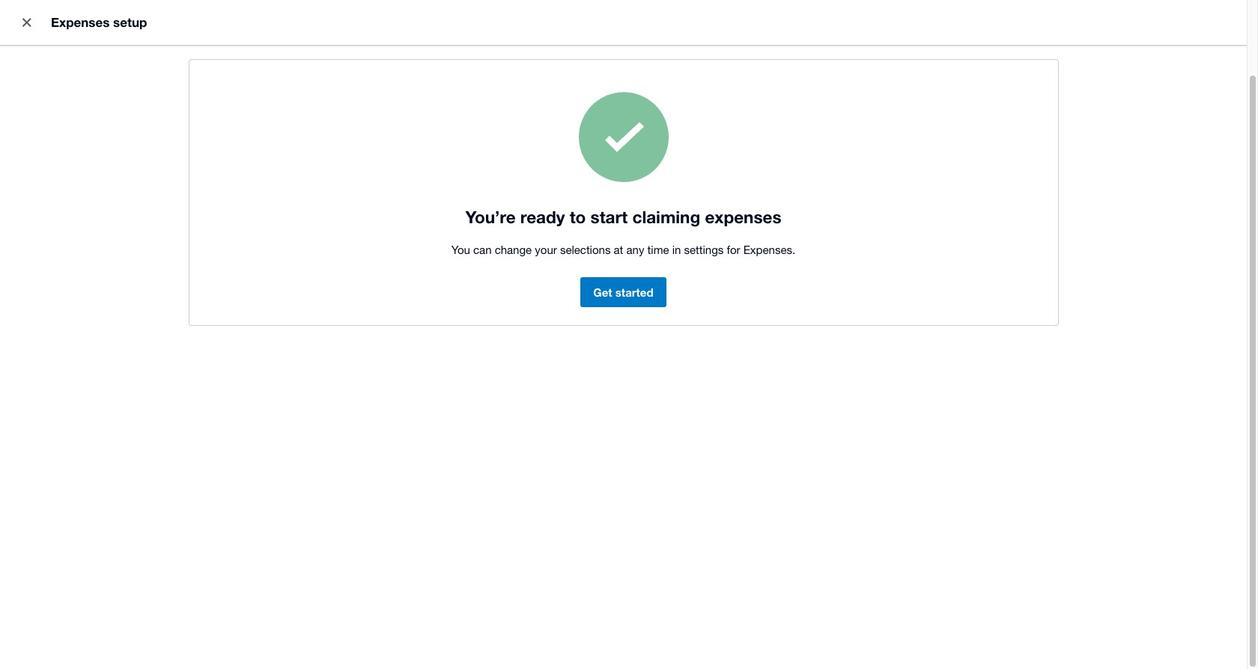 Task type: locate. For each thing, give the bounding box(es) containing it.
close image
[[12, 7, 42, 37]]

you can change your selections at any time in settings for expenses.
[[452, 244, 796, 256]]

can
[[474, 244, 492, 256]]

get started
[[594, 285, 654, 299]]

expenses setup
[[51, 14, 147, 30]]

get
[[594, 285, 613, 299]]

expenses
[[51, 14, 110, 30]]

to
[[570, 207, 586, 227]]

for
[[727, 244, 741, 256]]

selections
[[560, 244, 611, 256]]

get started button
[[581, 277, 667, 307]]

your
[[535, 244, 557, 256]]



Task type: describe. For each thing, give the bounding box(es) containing it.
start
[[591, 207, 628, 227]]

expenses.
[[744, 244, 796, 256]]

in
[[673, 244, 681, 256]]

you're
[[466, 207, 516, 227]]

expenses
[[705, 207, 782, 227]]

change
[[495, 244, 532, 256]]

at
[[614, 244, 624, 256]]

started
[[616, 285, 654, 299]]

setup
[[113, 14, 147, 30]]

you
[[452, 244, 470, 256]]

claiming
[[633, 207, 701, 227]]

you're ready to start claiming expenses
[[466, 207, 782, 227]]

any
[[627, 244, 645, 256]]

ready
[[521, 207, 565, 227]]

time
[[648, 244, 669, 256]]

settings
[[684, 244, 724, 256]]



Task type: vqa. For each thing, say whether or not it's contained in the screenshot.
Manage menu toggle image
no



